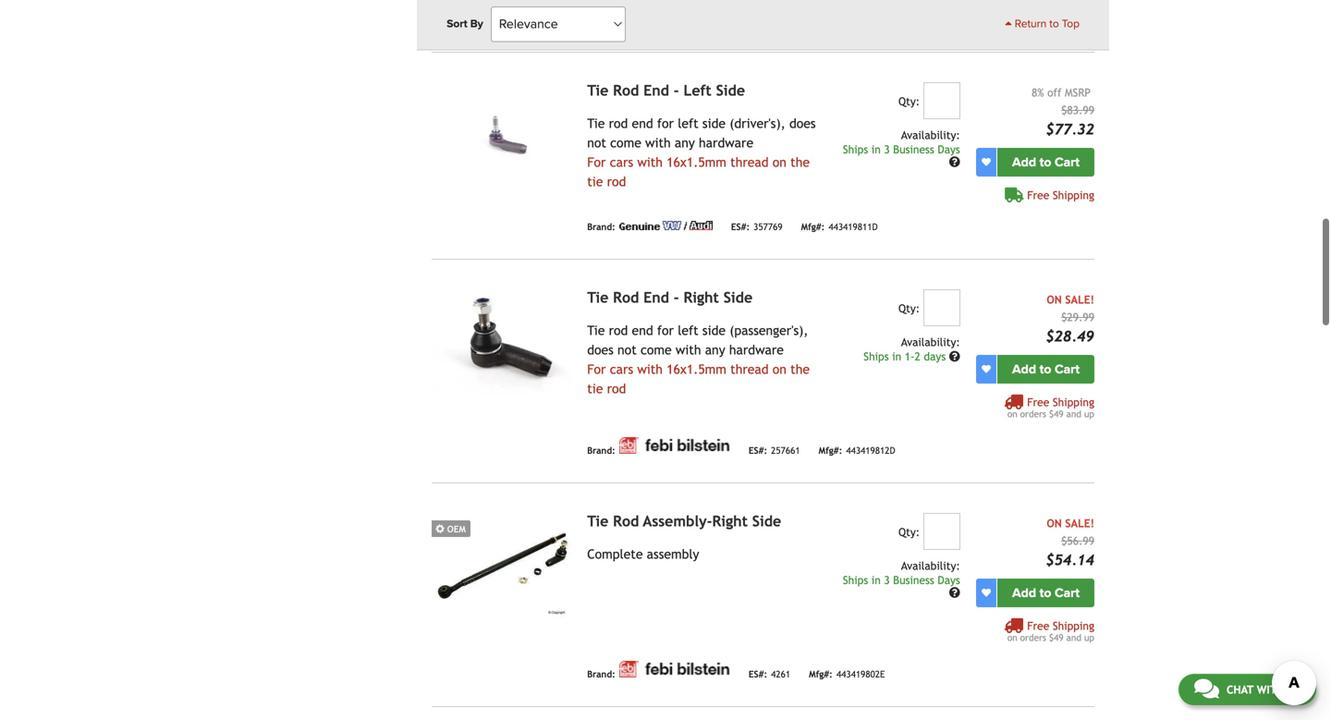 Task type: describe. For each thing, give the bounding box(es) containing it.
question circle image for $54.14
[[949, 587, 960, 598]]

1 add to cart button from the top
[[997, 148, 1094, 176]]

$29.99
[[1061, 310, 1094, 323]]

qty: for tie rod end - left side
[[898, 95, 920, 107]]

tie rod assembly-right side link
[[587, 512, 781, 529]]

shipping for $28.49
[[1053, 395, 1094, 408]]

in for tie rod end - right side
[[892, 350, 901, 363]]

sort
[[447, 17, 467, 31]]

availability: for tie rod end - left side
[[901, 128, 960, 141]]

ships for tie rod assembly-right side
[[843, 573, 868, 586]]

es#: 357769
[[731, 221, 783, 232]]

to up free shipping
[[1040, 154, 1051, 170]]

left
[[684, 82, 712, 99]]

on sale! $29.99 $28.49
[[1046, 293, 1094, 345]]

on for $54.14
[[1047, 517, 1062, 529]]

orders for $54.14
[[1020, 632, 1046, 643]]

qty: for tie rod assembly-right side
[[898, 525, 920, 538]]

add to cart for $54.14
[[1012, 585, 1080, 601]]

mfg#: 443419811d
[[801, 221, 878, 232]]

brand: for tie rod assembly-right side
[[587, 669, 615, 679]]

to left top
[[1049, 17, 1059, 31]]

es#357769 - 443419811d - tie rod end - left side - tie rod end for left side (driver's), does not come with any hardware - genuine volkswagen audi - audi image
[[432, 82, 572, 187]]

days
[[924, 350, 946, 363]]

side for tie rod end - right side
[[724, 289, 753, 306]]

end for left
[[632, 116, 653, 131]]

ships in 3 business days for tie rod end - left side
[[843, 143, 960, 156]]

febi - corporate logo image for end
[[619, 437, 730, 454]]

chat with us
[[1227, 683, 1301, 696]]

tie for tie rod end - left side
[[587, 174, 603, 189]]

up for $54.14
[[1084, 632, 1094, 643]]

1 add from the top
[[1012, 154, 1036, 170]]

1 shipping from the top
[[1053, 188, 1094, 201]]

days for tie rod assembly-right side
[[938, 573, 960, 586]]

for for tie rod end - left side
[[587, 155, 606, 169]]

free shipping
[[1027, 188, 1094, 201]]

rod for tie rod assembly-right side
[[613, 512, 639, 529]]

tie for tie rod end for left side (driver's), does not come with any hardware for cars with 16x1.5mm thread on the tie rod
[[587, 116, 605, 131]]

$28.49
[[1046, 327, 1094, 345]]

443419811d
[[829, 221, 878, 232]]

end for left
[[643, 82, 669, 99]]

us
[[1287, 683, 1301, 696]]

1 vertical spatial right
[[712, 512, 748, 529]]

side for right
[[702, 323, 726, 338]]

chat with us link
[[1178, 674, 1316, 705]]

business for tie rod end - left side
[[893, 143, 934, 156]]

availability: for tie rod end - right side
[[901, 335, 960, 348]]

complete assembly
[[587, 547, 699, 561]]

complete
[[587, 547, 643, 561]]

brand: for tie rod end - left side
[[587, 221, 615, 232]]

tie for tie rod end - right side
[[587, 381, 603, 396]]

comments image
[[1194, 678, 1219, 700]]

for for tie rod end - right side
[[587, 362, 606, 376]]

add for $54.14
[[1012, 585, 1036, 601]]

mfg#: for tie rod end - right side
[[819, 445, 842, 456]]

qty: for tie rod end - right side
[[898, 302, 920, 315]]

257661
[[771, 445, 800, 456]]

es#: 4261
[[749, 669, 790, 679]]

443419812d
[[846, 445, 895, 456]]

tie for tie rod assembly-right side
[[587, 512, 609, 529]]

mfg#: 443419802e
[[809, 669, 885, 679]]

$56.99
[[1061, 534, 1094, 547]]

3 for tie rod assembly-right side
[[884, 573, 890, 586]]

es#: 257661
[[749, 445, 800, 456]]

top
[[1062, 17, 1080, 31]]

mfg#: for tie rod end - left side
[[801, 221, 825, 232]]

on inside tie rod end for left side (driver's), does not come with any hardware for cars with 16x1.5mm thread on the tie rod
[[773, 155, 787, 169]]

2
[[915, 350, 921, 363]]

tie rod end - right side link
[[587, 289, 753, 306]]

not for tie rod end - left side
[[587, 135, 606, 150]]

hardware for tie rod end - right side
[[729, 342, 784, 357]]

cars for tie rod end - right side
[[610, 362, 633, 376]]

(passenger's),
[[730, 323, 808, 338]]

tie rod end for left side (passenger's), does not come with any hardware for cars with 16x1.5mm thread on the tie rod
[[587, 323, 810, 396]]

cart for $54.14
[[1055, 585, 1080, 601]]

end for right
[[632, 323, 653, 338]]

357769
[[754, 221, 783, 232]]

ships in 3 business days for tie rod assembly-right side
[[843, 573, 960, 586]]

thread for tie rod end - left side
[[730, 155, 769, 169]]

es#257661 - 443419812d - tie rod end - right side - tie rod end for left side (passenger's), does not come with any hardware - febi - audi image
[[432, 289, 572, 394]]

add to wish list image for $28.49
[[982, 364, 991, 374]]

any for left
[[675, 135, 695, 150]]

end for right
[[643, 289, 669, 306]]

the for tie rod end - left side
[[791, 155, 810, 169]]

thread for tie rod end - right side
[[730, 362, 769, 376]]

hardware for tie rod end - left side
[[699, 135, 753, 150]]

on sale! $56.99 $54.14
[[1046, 517, 1094, 568]]

for for left
[[657, 116, 674, 131]]

in for tie rod assembly-right side
[[872, 573, 881, 586]]

tie rod end for left side (driver's), does not come with any hardware for cars with 16x1.5mm thread on the tie rod
[[587, 116, 816, 189]]

return to top link
[[1005, 16, 1080, 32]]

$54.14
[[1046, 551, 1094, 568]]

febi - corporate logo image for assembly-
[[619, 661, 730, 677]]



Task type: vqa. For each thing, say whether or not it's contained in the screenshot.
Live Chat dialog
no



Task type: locate. For each thing, give the bounding box(es) containing it.
ships
[[843, 143, 868, 156], [864, 350, 889, 363], [843, 573, 868, 586]]

0 vertical spatial right
[[684, 289, 719, 306]]

16x1.5mm inside tie rod end for left side (driver's), does not come with any hardware for cars with 16x1.5mm thread on the tie rod
[[667, 155, 727, 169]]

2 vertical spatial ships
[[843, 573, 868, 586]]

16x1.5mm down tie rod end - right side link
[[667, 362, 727, 376]]

$49 down the $28.49
[[1049, 408, 1064, 419]]

1 vertical spatial ships in 3 business days
[[843, 573, 960, 586]]

1 vertical spatial orders
[[1020, 632, 1046, 643]]

rod for tie rod end - left side
[[613, 82, 639, 99]]

2 vertical spatial shipping
[[1053, 619, 1094, 632]]

1 vertical spatial left
[[678, 323, 699, 338]]

tie
[[587, 174, 603, 189], [587, 381, 603, 396]]

add to cart button down $54.14 on the right bottom
[[997, 578, 1094, 607]]

side down "es#: 257661"
[[752, 512, 781, 529]]

443419802e
[[836, 669, 885, 679]]

0 horizontal spatial does
[[587, 342, 614, 357]]

cart for $28.49
[[1055, 361, 1080, 377]]

1 vertical spatial in
[[892, 350, 901, 363]]

days
[[938, 143, 960, 156], [938, 573, 960, 586]]

to
[[1049, 17, 1059, 31], [1040, 154, 1051, 170], [1040, 361, 1051, 377], [1040, 585, 1051, 601]]

brand:
[[587, 14, 615, 25], [587, 221, 615, 232], [587, 445, 615, 456], [587, 669, 615, 679]]

0 vertical spatial free shipping on orders $49 and up
[[1007, 395, 1094, 419]]

add to cart up free shipping
[[1012, 154, 1080, 170]]

0 vertical spatial $49
[[1049, 408, 1064, 419]]

end down tie rod end - right side
[[632, 323, 653, 338]]

tie rod end - left side link
[[587, 82, 745, 99]]

1 vertical spatial mfg#:
[[819, 445, 842, 456]]

1 febi - corporate logo image from the top
[[619, 437, 730, 454]]

question circle image
[[949, 156, 960, 167]]

on inside the on sale! $29.99 $28.49
[[1047, 293, 1062, 306]]

tie rod assembly-right side
[[587, 512, 781, 529]]

shipping for $54.14
[[1053, 619, 1094, 632]]

2 add to cart from the top
[[1012, 361, 1080, 377]]

for down tie rod end - right side
[[657, 323, 674, 338]]

genuine volkswagen audi - corporate logo image up tie rod end - right side link
[[619, 221, 713, 230]]

sale! for $28.49
[[1065, 293, 1094, 306]]

return to top
[[1012, 17, 1080, 31]]

2 ships in 3 business days from the top
[[843, 573, 960, 586]]

0 vertical spatial add
[[1012, 154, 1036, 170]]

assembly
[[647, 547, 699, 561]]

1 vertical spatial for
[[587, 362, 606, 376]]

up down $54.14 on the right bottom
[[1084, 632, 1094, 643]]

1 vertical spatial add to wish list image
[[982, 588, 991, 597]]

1 vertical spatial come
[[641, 342, 672, 357]]

(driver's),
[[730, 116, 785, 131]]

mfg#: 443419812d
[[819, 445, 895, 456]]

2 vertical spatial es#:
[[749, 669, 767, 679]]

1 vertical spatial availability:
[[901, 335, 960, 348]]

tie for tie rod end for left side (passenger's), does not come with any hardware for cars with 16x1.5mm thread on the tie rod
[[587, 323, 605, 338]]

16x1.5mm for left
[[667, 155, 727, 169]]

does
[[789, 116, 816, 131], [587, 342, 614, 357]]

2 vertical spatial cart
[[1055, 585, 1080, 601]]

side
[[716, 82, 745, 99], [724, 289, 753, 306], [752, 512, 781, 529]]

left for right
[[678, 323, 699, 338]]

tie rod end - right side
[[587, 289, 753, 306]]

0 vertical spatial question circle image
[[949, 351, 960, 362]]

on
[[773, 155, 787, 169], [773, 362, 787, 376], [1007, 408, 1017, 419], [1007, 632, 1017, 643]]

business for tie rod assembly-right side
[[893, 573, 934, 586]]

0 vertical spatial end
[[643, 82, 669, 99]]

3 cart from the top
[[1055, 585, 1080, 601]]

2 - from the top
[[674, 289, 679, 306]]

es#: for tie rod end - left side
[[731, 221, 750, 232]]

cars inside tie rod end for left side (passenger's), does not come with any hardware for cars with 16x1.5mm thread on the tie rod
[[610, 362, 633, 376]]

ships in 1-2 days
[[864, 350, 949, 363]]

2 add to cart button from the top
[[997, 355, 1094, 383]]

side inside tie rod end for left side (driver's), does not come with any hardware for cars with 16x1.5mm thread on the tie rod
[[702, 116, 726, 131]]

return
[[1015, 17, 1047, 31]]

cars down tie rod end - left side
[[610, 155, 633, 169]]

come inside tie rod end for left side (driver's), does not come with any hardware for cars with 16x1.5mm thread on the tie rod
[[610, 135, 641, 150]]

0 vertical spatial thread
[[730, 155, 769, 169]]

1 ships in 3 business days from the top
[[843, 143, 960, 156]]

0 vertical spatial business
[[893, 143, 934, 156]]

1 vertical spatial 16x1.5mm
[[667, 362, 727, 376]]

caret up image
[[1005, 18, 1012, 29]]

None number field
[[923, 82, 960, 119], [923, 289, 960, 326], [923, 513, 960, 550], [923, 82, 960, 119], [923, 289, 960, 326], [923, 513, 960, 550]]

1 16x1.5mm from the top
[[667, 155, 727, 169]]

business
[[893, 143, 934, 156], [893, 573, 934, 586]]

1 business from the top
[[893, 143, 934, 156]]

add to cart for $28.49
[[1012, 361, 1080, 377]]

16x1.5mm down the left
[[667, 155, 727, 169]]

and
[[1066, 408, 1081, 419], [1066, 632, 1081, 643]]

2 $49 from the top
[[1049, 632, 1064, 643]]

2 16x1.5mm from the top
[[667, 362, 727, 376]]

cart down $54.14 on the right bottom
[[1055, 585, 1080, 601]]

add to wish list image
[[982, 364, 991, 374], [982, 588, 991, 597]]

the
[[791, 155, 810, 169], [791, 362, 810, 376]]

add
[[1012, 154, 1036, 170], [1012, 361, 1036, 377], [1012, 585, 1036, 601]]

side inside tie rod end for left side (passenger's), does not come with any hardware for cars with 16x1.5mm thread on the tie rod
[[702, 323, 726, 338]]

$49
[[1049, 408, 1064, 419], [1049, 632, 1064, 643]]

side up (passenger's),
[[724, 289, 753, 306]]

1 on from the top
[[1047, 293, 1062, 306]]

2 days from the top
[[938, 573, 960, 586]]

2 free shipping on orders $49 and up from the top
[[1007, 619, 1094, 643]]

for inside tie rod end for left side (driver's), does not come with any hardware for cars with 16x1.5mm thread on the tie rod
[[587, 155, 606, 169]]

the inside tie rod end for left side (passenger's), does not come with any hardware for cars with 16x1.5mm thread on the tie rod
[[791, 362, 810, 376]]

0 vertical spatial tie
[[587, 174, 603, 189]]

2 vertical spatial mfg#:
[[809, 669, 833, 679]]

in for tie rod end - left side
[[872, 143, 881, 156]]

2 rod from the top
[[613, 289, 639, 306]]

0 vertical spatial add to cart
[[1012, 154, 1080, 170]]

- for left
[[674, 82, 679, 99]]

does inside tie rod end for left side (passenger's), does not come with any hardware for cars with 16x1.5mm thread on the tie rod
[[587, 342, 614, 357]]

1 vertical spatial question circle image
[[949, 587, 960, 598]]

es#: left "357769"
[[731, 221, 750, 232]]

with inside "link"
[[1257, 683, 1284, 696]]

availability:
[[901, 128, 960, 141], [901, 335, 960, 348], [901, 559, 960, 572]]

3 shipping from the top
[[1053, 619, 1094, 632]]

and for $28.49
[[1066, 408, 1081, 419]]

thread down (driver's),
[[730, 155, 769, 169]]

free shipping on orders $49 and up down the $28.49
[[1007, 395, 1094, 419]]

the inside tie rod end for left side (driver's), does not come with any hardware for cars with 16x1.5mm thread on the tie rod
[[791, 155, 810, 169]]

2 on from the top
[[1047, 517, 1062, 529]]

1 add to wish list image from the top
[[982, 364, 991, 374]]

2 end from the top
[[643, 289, 669, 306]]

1 vertical spatial not
[[618, 342, 637, 357]]

1 orders from the top
[[1020, 408, 1046, 419]]

3 add to cart button from the top
[[997, 578, 1094, 607]]

1 rod from the top
[[613, 82, 639, 99]]

thread
[[730, 155, 769, 169], [730, 362, 769, 376]]

free for $28.49
[[1027, 395, 1049, 408]]

come for right
[[641, 342, 672, 357]]

2 cart from the top
[[1055, 361, 1080, 377]]

hardware down (passenger's),
[[729, 342, 784, 357]]

3 add from the top
[[1012, 585, 1036, 601]]

1 vertical spatial $49
[[1049, 632, 1064, 643]]

1 vertical spatial add to cart button
[[997, 355, 1094, 383]]

1 tie from the top
[[587, 174, 603, 189]]

free for $54.14
[[1027, 619, 1049, 632]]

sale! inside the on sale! $29.99 $28.49
[[1065, 293, 1094, 306]]

2 thread from the top
[[730, 362, 769, 376]]

0 vertical spatial in
[[872, 143, 881, 156]]

1 days from the top
[[938, 143, 960, 156]]

4261
[[771, 669, 790, 679]]

1 and from the top
[[1066, 408, 1081, 419]]

1 vertical spatial tie
[[587, 381, 603, 396]]

es#4261 - 443419802e - tie rod assembly-right side - complete assembly - febi - audi image
[[432, 513, 572, 618]]

free down $54.14 on the right bottom
[[1027, 619, 1049, 632]]

0 vertical spatial rod
[[613, 82, 639, 99]]

cars down tie rod end - right side
[[610, 362, 633, 376]]

chat
[[1227, 683, 1254, 696]]

0 vertical spatial cart
[[1055, 154, 1080, 170]]

for
[[657, 116, 674, 131], [657, 323, 674, 338]]

5 tie from the top
[[587, 512, 609, 529]]

2 cars from the top
[[610, 362, 633, 376]]

1 the from the top
[[791, 155, 810, 169]]

rod
[[609, 116, 628, 131], [607, 174, 626, 189], [609, 323, 628, 338], [607, 381, 626, 396]]

on inside tie rod end for left side (passenger's), does not come with any hardware for cars with 16x1.5mm thread on the tie rod
[[773, 362, 787, 376]]

0 vertical spatial and
[[1066, 408, 1081, 419]]

2 up from the top
[[1084, 632, 1094, 643]]

1 vertical spatial any
[[705, 342, 725, 357]]

1 end from the top
[[632, 116, 653, 131]]

3 for tie rod end - left side
[[884, 143, 890, 156]]

does down tie rod end - right side
[[587, 342, 614, 357]]

0 vertical spatial cars
[[610, 155, 633, 169]]

mfg#:
[[801, 221, 825, 232], [819, 445, 842, 456], [809, 669, 833, 679]]

by
[[470, 17, 483, 31]]

ships for tie rod end - right side
[[864, 350, 889, 363]]

es#: left 4261 on the bottom
[[749, 669, 767, 679]]

0 vertical spatial side
[[716, 82, 745, 99]]

8% off msrp $83.99 $77.32
[[1032, 86, 1094, 138]]

3 availability: from the top
[[901, 559, 960, 572]]

1 vertical spatial free shipping on orders $49 and up
[[1007, 619, 1094, 643]]

0 vertical spatial add to cart button
[[997, 148, 1094, 176]]

come
[[610, 135, 641, 150], [641, 342, 672, 357]]

1 vertical spatial business
[[893, 573, 934, 586]]

genuine volkswagen audi - corporate logo image up tie rod end - left side
[[619, 14, 713, 23]]

left inside tie rod end for left side (passenger's), does not come with any hardware for cars with 16x1.5mm thread on the tie rod
[[678, 323, 699, 338]]

mfg#: left 443419812d
[[819, 445, 842, 456]]

to down the $28.49
[[1040, 361, 1051, 377]]

end left the left
[[643, 82, 669, 99]]

16x1.5mm inside tie rod end for left side (passenger's), does not come with any hardware for cars with 16x1.5mm thread on the tie rod
[[667, 362, 727, 376]]

1 vertical spatial days
[[938, 573, 960, 586]]

$83.99
[[1061, 103, 1094, 116]]

2 genuine volkswagen audi - corporate logo image from the top
[[619, 221, 713, 230]]

shipping down $54.14 on the right bottom
[[1053, 619, 1094, 632]]

1 vertical spatial febi - corporate logo image
[[619, 661, 730, 677]]

3 free from the top
[[1027, 619, 1049, 632]]

1 cart from the top
[[1055, 154, 1080, 170]]

any inside tie rod end for left side (driver's), does not come with any hardware for cars with 16x1.5mm thread on the tie rod
[[675, 135, 695, 150]]

2 vertical spatial side
[[752, 512, 781, 529]]

the down (passenger's),
[[791, 362, 810, 376]]

3 tie from the top
[[587, 289, 609, 306]]

add to cart down $54.14 on the right bottom
[[1012, 585, 1080, 601]]

on up $56.99
[[1047, 517, 1062, 529]]

add to cart button up free shipping
[[997, 148, 1094, 176]]

come down tie rod end - right side
[[641, 342, 672, 357]]

- for right
[[674, 289, 679, 306]]

side for tie rod end - left side
[[716, 82, 745, 99]]

left down tie rod end - right side
[[678, 323, 699, 338]]

sale! up $29.99 in the top of the page
[[1065, 293, 1094, 306]]

does inside tie rod end for left side (driver's), does not come with any hardware for cars with 16x1.5mm thread on the tie rod
[[789, 116, 816, 131]]

thread inside tie rod end for left side (passenger's), does not come with any hardware for cars with 16x1.5mm thread on the tie rod
[[730, 362, 769, 376]]

1 horizontal spatial does
[[789, 116, 816, 131]]

0 vertical spatial mfg#:
[[801, 221, 825, 232]]

2 tie from the top
[[587, 381, 603, 396]]

2 tie from the top
[[587, 116, 605, 131]]

1 brand: from the top
[[587, 14, 615, 25]]

1 vertical spatial free
[[1027, 395, 1049, 408]]

1 up from the top
[[1084, 408, 1094, 419]]

on
[[1047, 293, 1062, 306], [1047, 517, 1062, 529]]

tie rod end - left side
[[587, 82, 745, 99]]

add to cart button for $54.14
[[997, 578, 1094, 607]]

free shipping on orders $49 and up down $54.14 on the right bottom
[[1007, 619, 1094, 643]]

2 3 from the top
[[884, 573, 890, 586]]

cars
[[610, 155, 633, 169], [610, 362, 633, 376]]

1 vertical spatial side
[[702, 323, 726, 338]]

$77.32
[[1046, 120, 1094, 138]]

hardware inside tie rod end for left side (driver's), does not come with any hardware for cars with 16x1.5mm thread on the tie rod
[[699, 135, 753, 150]]

add to cart button down the $28.49
[[997, 355, 1094, 383]]

$49 for $28.49
[[1049, 408, 1064, 419]]

0 vertical spatial free
[[1027, 188, 1049, 201]]

4 brand: from the top
[[587, 669, 615, 679]]

1 cars from the top
[[610, 155, 633, 169]]

come for left
[[610, 135, 641, 150]]

free shipping on orders $49 and up for $28.49
[[1007, 395, 1094, 419]]

2 for from the top
[[657, 323, 674, 338]]

2 vertical spatial free
[[1027, 619, 1049, 632]]

1 vertical spatial up
[[1084, 632, 1094, 643]]

free down the $28.49
[[1027, 395, 1049, 408]]

for inside tie rod end for left side (driver's), does not come with any hardware for cars with 16x1.5mm thread on the tie rod
[[657, 116, 674, 131]]

tie inside tie rod end for left side (driver's), does not come with any hardware for cars with 16x1.5mm thread on the tie rod
[[587, 174, 603, 189]]

end
[[643, 82, 669, 99], [643, 289, 669, 306]]

1 vertical spatial side
[[724, 289, 753, 306]]

left for left
[[678, 116, 699, 131]]

not down tie rod end - right side
[[618, 342, 637, 357]]

1 qty: from the top
[[898, 95, 920, 107]]

and down the $28.49
[[1066, 408, 1081, 419]]

tie inside tie rod end for left side (driver's), does not come with any hardware for cars with 16x1.5mm thread on the tie rod
[[587, 116, 605, 131]]

not inside tie rod end for left side (passenger's), does not come with any hardware for cars with 16x1.5mm thread on the tie rod
[[618, 342, 637, 357]]

4 tie from the top
[[587, 323, 605, 338]]

the for tie rod end - right side
[[791, 362, 810, 376]]

not inside tie rod end for left side (driver's), does not come with any hardware for cars with 16x1.5mm thread on the tie rod
[[587, 135, 606, 150]]

any down the left
[[675, 135, 695, 150]]

sale! for $54.14
[[1065, 517, 1094, 529]]

0 vertical spatial shipping
[[1053, 188, 1094, 201]]

cars for tie rod end - left side
[[610, 155, 633, 169]]

free down $77.32
[[1027, 188, 1049, 201]]

3 brand: from the top
[[587, 445, 615, 456]]

1 vertical spatial shipping
[[1053, 395, 1094, 408]]

1 for from the top
[[657, 116, 674, 131]]

2 brand: from the top
[[587, 221, 615, 232]]

2 the from the top
[[791, 362, 810, 376]]

does for tie rod end - left side
[[789, 116, 816, 131]]

cart
[[1055, 154, 1080, 170], [1055, 361, 1080, 377], [1055, 585, 1080, 601]]

mfg#: left 443419811d on the top right of the page
[[801, 221, 825, 232]]

question circle image
[[949, 351, 960, 362], [949, 587, 960, 598]]

cars inside tie rod end for left side (driver's), does not come with any hardware for cars with 16x1.5mm thread on the tie rod
[[610, 155, 633, 169]]

up
[[1084, 408, 1094, 419], [1084, 632, 1094, 643]]

3 qty: from the top
[[898, 525, 920, 538]]

sale!
[[1065, 293, 1094, 306], [1065, 517, 1094, 529]]

1 vertical spatial add
[[1012, 361, 1036, 377]]

1 3 from the top
[[884, 143, 890, 156]]

-
[[674, 82, 679, 99], [674, 289, 679, 306]]

8%
[[1032, 86, 1044, 99]]

- left the left
[[674, 82, 679, 99]]

orders for $28.49
[[1020, 408, 1046, 419]]

2 vertical spatial rod
[[613, 512, 639, 529]]

side left (passenger's),
[[702, 323, 726, 338]]

for for right
[[657, 323, 674, 338]]

0 vertical spatial for
[[587, 155, 606, 169]]

0 vertical spatial the
[[791, 155, 810, 169]]

1 vertical spatial end
[[643, 289, 669, 306]]

come down tie rod end - left side
[[610, 135, 641, 150]]

up for $28.49
[[1084, 408, 1094, 419]]

sort by
[[447, 17, 483, 31]]

1 question circle image from the top
[[949, 351, 960, 362]]

left down the left
[[678, 116, 699, 131]]

0 vertical spatial on
[[1047, 293, 1062, 306]]

ships in 3 business days
[[843, 143, 960, 156], [843, 573, 960, 586]]

hardware
[[699, 135, 753, 150], [729, 342, 784, 357]]

shipping
[[1053, 188, 1094, 201], [1053, 395, 1094, 408], [1053, 619, 1094, 632]]

and down $54.14 on the right bottom
[[1066, 632, 1081, 643]]

cart down $77.32
[[1055, 154, 1080, 170]]

days for tie rod end - left side
[[938, 143, 960, 156]]

does for tie rod end - right side
[[587, 342, 614, 357]]

2 febi - corporate logo image from the top
[[619, 661, 730, 677]]

end down tie rod end - left side
[[632, 116, 653, 131]]

2 and from the top
[[1066, 632, 1081, 643]]

2 vertical spatial in
[[872, 573, 881, 586]]

any down tie rod end - right side
[[705, 342, 725, 357]]

for inside tie rod end for left side (passenger's), does not come with any hardware for cars with 16x1.5mm thread on the tie rod
[[587, 362, 606, 376]]

up down the $28.49
[[1084, 408, 1094, 419]]

ships for tie rod end - left side
[[843, 143, 868, 156]]

1 vertical spatial cart
[[1055, 361, 1080, 377]]

2 business from the top
[[893, 573, 934, 586]]

1 vertical spatial and
[[1066, 632, 1081, 643]]

tie inside tie rod end for left side (passenger's), does not come with any hardware for cars with 16x1.5mm thread on the tie rod
[[587, 323, 605, 338]]

and for $54.14
[[1066, 632, 1081, 643]]

0 vertical spatial days
[[938, 143, 960, 156]]

1 tie from the top
[[587, 82, 609, 99]]

side right the left
[[716, 82, 745, 99]]

1 add to cart from the top
[[1012, 154, 1080, 170]]

off
[[1047, 86, 1062, 99]]

not down tie rod end - left side
[[587, 135, 606, 150]]

genuine volkswagen audi - corporate logo image
[[619, 14, 713, 23], [619, 221, 713, 230]]

2 vertical spatial add to cart
[[1012, 585, 1080, 601]]

1 free shipping on orders $49 and up from the top
[[1007, 395, 1094, 419]]

1 side from the top
[[702, 116, 726, 131]]

$49 down $54.14 on the right bottom
[[1049, 632, 1064, 643]]

2 qty: from the top
[[898, 302, 920, 315]]

come inside tie rod end for left side (passenger's), does not come with any hardware for cars with 16x1.5mm thread on the tie rod
[[641, 342, 672, 357]]

16x1.5mm
[[667, 155, 727, 169], [667, 362, 727, 376]]

add to cart button
[[997, 148, 1094, 176], [997, 355, 1094, 383], [997, 578, 1094, 607]]

0 vertical spatial not
[[587, 135, 606, 150]]

rod
[[613, 82, 639, 99], [613, 289, 639, 306], [613, 512, 639, 529]]

does right (driver's),
[[789, 116, 816, 131]]

2 add to wish list image from the top
[[982, 588, 991, 597]]

sale! inside on sale! $56.99 $54.14
[[1065, 517, 1094, 529]]

add to wish list image
[[982, 157, 991, 167]]

0 vertical spatial orders
[[1020, 408, 1046, 419]]

left
[[678, 116, 699, 131], [678, 323, 699, 338]]

orders down the $28.49
[[1020, 408, 1046, 419]]

2 add from the top
[[1012, 361, 1036, 377]]

end inside tie rod end for left side (driver's), does not come with any hardware for cars with 16x1.5mm thread on the tie rod
[[632, 116, 653, 131]]

1 vertical spatial thread
[[730, 362, 769, 376]]

on up $29.99 in the top of the page
[[1047, 293, 1062, 306]]

$49 for $54.14
[[1049, 632, 1064, 643]]

1 sale! from the top
[[1065, 293, 1094, 306]]

0 vertical spatial ships in 3 business days
[[843, 143, 960, 156]]

tie for tie rod end - left side
[[587, 82, 609, 99]]

availability: for tie rod assembly-right side
[[901, 559, 960, 572]]

side for left
[[702, 116, 726, 131]]

0 vertical spatial does
[[789, 116, 816, 131]]

1 vertical spatial ships
[[864, 350, 889, 363]]

0 horizontal spatial not
[[587, 135, 606, 150]]

brand: for tie rod end - right side
[[587, 445, 615, 456]]

2 left from the top
[[678, 323, 699, 338]]

0 vertical spatial side
[[702, 116, 726, 131]]

1 vertical spatial does
[[587, 342, 614, 357]]

hardware inside tie rod end for left side (passenger's), does not come with any hardware for cars with 16x1.5mm thread on the tie rod
[[729, 342, 784, 357]]

qty:
[[898, 95, 920, 107], [898, 302, 920, 315], [898, 525, 920, 538]]

cart down the $28.49
[[1055, 361, 1080, 377]]

tie inside tie rod end for left side (passenger's), does not come with any hardware for cars with 16x1.5mm thread on the tie rod
[[587, 381, 603, 396]]

1 vertical spatial hardware
[[729, 342, 784, 357]]

2 end from the top
[[632, 323, 653, 338]]

1 vertical spatial for
[[657, 323, 674, 338]]

with
[[645, 135, 671, 150], [637, 155, 663, 169], [676, 342, 701, 357], [637, 362, 663, 376], [1257, 683, 1284, 696]]

not for tie rod end - right side
[[618, 342, 637, 357]]

add to cart
[[1012, 154, 1080, 170], [1012, 361, 1080, 377], [1012, 585, 1080, 601]]

0 vertical spatial hardware
[[699, 135, 753, 150]]

2 question circle image from the top
[[949, 587, 960, 598]]

for down tie rod end - left side
[[657, 116, 674, 131]]

msrp
[[1065, 86, 1091, 99]]

2 shipping from the top
[[1053, 395, 1094, 408]]

- up tie rod end for left side (passenger's), does not come with any hardware for cars with 16x1.5mm thread on the tie rod
[[674, 289, 679, 306]]

1 for from the top
[[587, 155, 606, 169]]

2 vertical spatial availability:
[[901, 559, 960, 572]]

1 left from the top
[[678, 116, 699, 131]]

1 $49 from the top
[[1049, 408, 1064, 419]]

side
[[702, 116, 726, 131], [702, 323, 726, 338]]

1 - from the top
[[674, 82, 679, 99]]

1 vertical spatial 3
[[884, 573, 890, 586]]

1 vertical spatial qty:
[[898, 302, 920, 315]]

right
[[684, 289, 719, 306], [712, 512, 748, 529]]

free
[[1027, 188, 1049, 201], [1027, 395, 1049, 408], [1027, 619, 1049, 632]]

2 free from the top
[[1027, 395, 1049, 408]]

tie
[[587, 82, 609, 99], [587, 116, 605, 131], [587, 289, 609, 306], [587, 323, 605, 338], [587, 512, 609, 529]]

es#: left 257661 on the right
[[749, 445, 767, 456]]

hardware down (driver's),
[[699, 135, 753, 150]]

1 end from the top
[[643, 82, 669, 99]]

3
[[884, 143, 890, 156], [884, 573, 890, 586]]

assembly-
[[643, 512, 712, 529]]

shipping down $77.32
[[1053, 188, 1094, 201]]

2 side from the top
[[702, 323, 726, 338]]

2 vertical spatial qty:
[[898, 525, 920, 538]]

16x1.5mm for right
[[667, 362, 727, 376]]

thread down (passenger's),
[[730, 362, 769, 376]]

free shipping on orders $49 and up
[[1007, 395, 1094, 419], [1007, 619, 1094, 643]]

0 horizontal spatial any
[[675, 135, 695, 150]]

orders down $54.14 on the right bottom
[[1020, 632, 1046, 643]]

1 vertical spatial genuine volkswagen audi - corporate logo image
[[619, 221, 713, 230]]

end up tie rod end for left side (passenger's), does not come with any hardware for cars with 16x1.5mm thread on the tie rod
[[643, 289, 669, 306]]

1 thread from the top
[[730, 155, 769, 169]]

1 availability: from the top
[[901, 128, 960, 141]]

0 vertical spatial febi - corporate logo image
[[619, 437, 730, 454]]

1 vertical spatial sale!
[[1065, 517, 1094, 529]]

1 horizontal spatial not
[[618, 342, 637, 357]]

0 vertical spatial -
[[674, 82, 679, 99]]

any inside tie rod end for left side (passenger's), does not come with any hardware for cars with 16x1.5mm thread on the tie rod
[[705, 342, 725, 357]]

0 vertical spatial for
[[657, 116, 674, 131]]

es#:
[[731, 221, 750, 232], [749, 445, 767, 456], [749, 669, 767, 679]]

for
[[587, 155, 606, 169], [587, 362, 606, 376]]

1 horizontal spatial any
[[705, 342, 725, 357]]

1 genuine volkswagen audi - corporate logo image from the top
[[619, 14, 713, 23]]

add to wish list image for $54.14
[[982, 588, 991, 597]]

1 free from the top
[[1027, 188, 1049, 201]]

tie for tie rod end - right side
[[587, 289, 609, 306]]

es#: for tie rod end - right side
[[749, 445, 767, 456]]

es#: for tie rod assembly-right side
[[749, 669, 767, 679]]

not
[[587, 135, 606, 150], [618, 342, 637, 357]]

2 for from the top
[[587, 362, 606, 376]]

any for right
[[705, 342, 725, 357]]

0 vertical spatial sale!
[[1065, 293, 1094, 306]]

for inside tie rod end for left side (passenger's), does not come with any hardware for cars with 16x1.5mm thread on the tie rod
[[657, 323, 674, 338]]

febi - corporate logo image
[[619, 437, 730, 454], [619, 661, 730, 677]]

to down $54.14 on the right bottom
[[1040, 585, 1051, 601]]

1-
[[905, 350, 915, 363]]

1 vertical spatial on
[[1047, 517, 1062, 529]]

0 vertical spatial availability:
[[901, 128, 960, 141]]

2 vertical spatial add
[[1012, 585, 1036, 601]]

mfg#: left 443419802e
[[809, 669, 833, 679]]

on inside on sale! $56.99 $54.14
[[1047, 517, 1062, 529]]

1 vertical spatial end
[[632, 323, 653, 338]]

rod for tie rod end - right side
[[613, 289, 639, 306]]

any
[[675, 135, 695, 150], [705, 342, 725, 357]]

1 vertical spatial rod
[[613, 289, 639, 306]]

3 rod from the top
[[613, 512, 639, 529]]

2 availability: from the top
[[901, 335, 960, 348]]

free shipping on orders $49 and up for $54.14
[[1007, 619, 1094, 643]]

0 vertical spatial qty:
[[898, 95, 920, 107]]

1 vertical spatial es#:
[[749, 445, 767, 456]]

1 vertical spatial -
[[674, 289, 679, 306]]

left inside tie rod end for left side (driver's), does not come with any hardware for cars with 16x1.5mm thread on the tie rod
[[678, 116, 699, 131]]

shipping down the $28.49
[[1053, 395, 1094, 408]]

0 vertical spatial come
[[610, 135, 641, 150]]

mfg#: for tie rod assembly-right side
[[809, 669, 833, 679]]

thread inside tie rod end for left side (driver's), does not come with any hardware for cars with 16x1.5mm thread on the tie rod
[[730, 155, 769, 169]]

add to cart down the $28.49
[[1012, 361, 1080, 377]]

add for $28.49
[[1012, 361, 1036, 377]]

1 vertical spatial cars
[[610, 362, 633, 376]]

the up mfg#: 443419811d
[[791, 155, 810, 169]]

end
[[632, 116, 653, 131], [632, 323, 653, 338]]

sale! up $56.99
[[1065, 517, 1094, 529]]

end inside tie rod end for left side (passenger's), does not come with any hardware for cars with 16x1.5mm thread on the tie rod
[[632, 323, 653, 338]]

on for $28.49
[[1047, 293, 1062, 306]]

2 sale! from the top
[[1065, 517, 1094, 529]]

3 add to cart from the top
[[1012, 585, 1080, 601]]

2 orders from the top
[[1020, 632, 1046, 643]]

side down the left
[[702, 116, 726, 131]]



